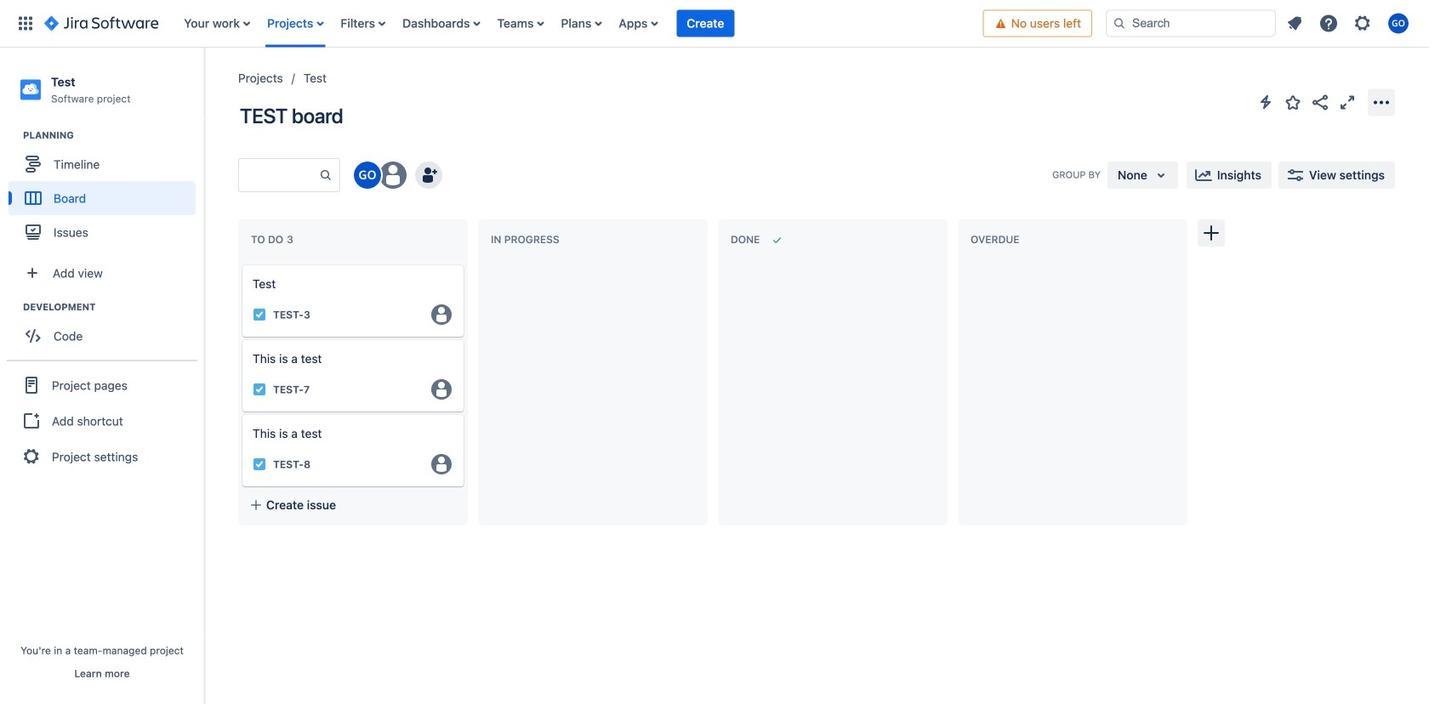 Task type: describe. For each thing, give the bounding box(es) containing it.
primary element
[[10, 0, 984, 47]]

to do element
[[251, 234, 297, 246]]

Search field
[[1106, 10, 1277, 37]]

appswitcher icon image
[[15, 13, 36, 34]]

view settings image
[[1286, 165, 1306, 186]]

enter full screen image
[[1338, 92, 1358, 113]]

help image
[[1319, 13, 1340, 34]]

star test board image
[[1283, 92, 1304, 113]]

sidebar element
[[0, 48, 204, 705]]

development image
[[3, 297, 23, 318]]

more actions image
[[1372, 92, 1392, 113]]

0 horizontal spatial list
[[176, 0, 984, 47]]

search image
[[1113, 17, 1127, 30]]

1 task image from the top
[[253, 308, 266, 322]]



Task type: vqa. For each thing, say whether or not it's contained in the screenshot.
column header
no



Task type: locate. For each thing, give the bounding box(es) containing it.
Search this board text field
[[239, 160, 319, 191]]

heading for group related to development icon
[[23, 301, 203, 314]]

notifications image
[[1285, 13, 1306, 34]]

2 heading from the top
[[23, 301, 203, 314]]

0 vertical spatial task image
[[253, 308, 266, 322]]

sidebar navigation image
[[186, 68, 223, 102]]

1 heading from the top
[[23, 129, 203, 142]]

1 horizontal spatial list
[[1280, 8, 1420, 39]]

automations menu button icon image
[[1256, 92, 1277, 112]]

0 vertical spatial group
[[9, 129, 203, 255]]

task image
[[253, 308, 266, 322], [253, 383, 266, 397], [253, 458, 266, 472]]

list
[[176, 0, 984, 47], [1280, 8, 1420, 39]]

1 vertical spatial task image
[[253, 383, 266, 397]]

add people image
[[419, 165, 439, 186]]

list item
[[677, 0, 735, 47]]

1 vertical spatial group
[[9, 301, 203, 358]]

planning image
[[3, 125, 23, 146]]

heading
[[23, 129, 203, 142], [23, 301, 203, 314]]

1 vertical spatial heading
[[23, 301, 203, 314]]

your profile and settings image
[[1389, 13, 1409, 34]]

group for planning 'image'
[[9, 129, 203, 255]]

group for development icon
[[9, 301, 203, 358]]

settings image
[[1353, 13, 1374, 34]]

None search field
[[1106, 10, 1277, 37]]

2 task image from the top
[[253, 383, 266, 397]]

banner
[[0, 0, 1430, 48]]

heading for planning 'image''s group
[[23, 129, 203, 142]]

2 vertical spatial task image
[[253, 458, 266, 472]]

create issue image
[[231, 254, 251, 274]]

create column image
[[1202, 223, 1222, 243]]

2 vertical spatial group
[[7, 360, 197, 481]]

3 task image from the top
[[253, 458, 266, 472]]

group
[[9, 129, 203, 255], [9, 301, 203, 358], [7, 360, 197, 481]]

jira software image
[[44, 13, 159, 34], [44, 13, 159, 34]]

0 vertical spatial heading
[[23, 129, 203, 142]]



